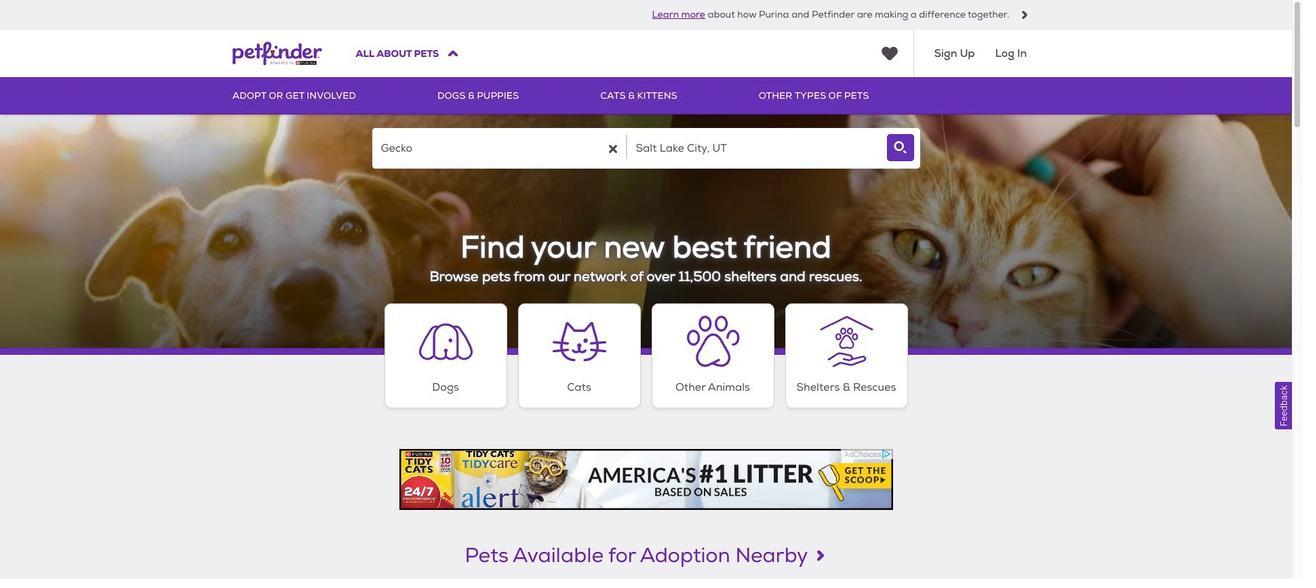 Task type: vqa. For each thing, say whether or not it's contained in the screenshot.
9c2b2 IMAGE
yes



Task type: locate. For each thing, give the bounding box(es) containing it.
9c2b2 image
[[1020, 11, 1028, 19]]

Search Terrier, Kitten, etc. text field
[[372, 128, 626, 169]]

primary element
[[232, 77, 1060, 115]]



Task type: describe. For each thing, give the bounding box(es) containing it.
Enter City, State, or ZIP text field
[[627, 128, 881, 169]]

advertisement element
[[399, 449, 893, 510]]

petfinder logo image
[[232, 30, 322, 77]]



